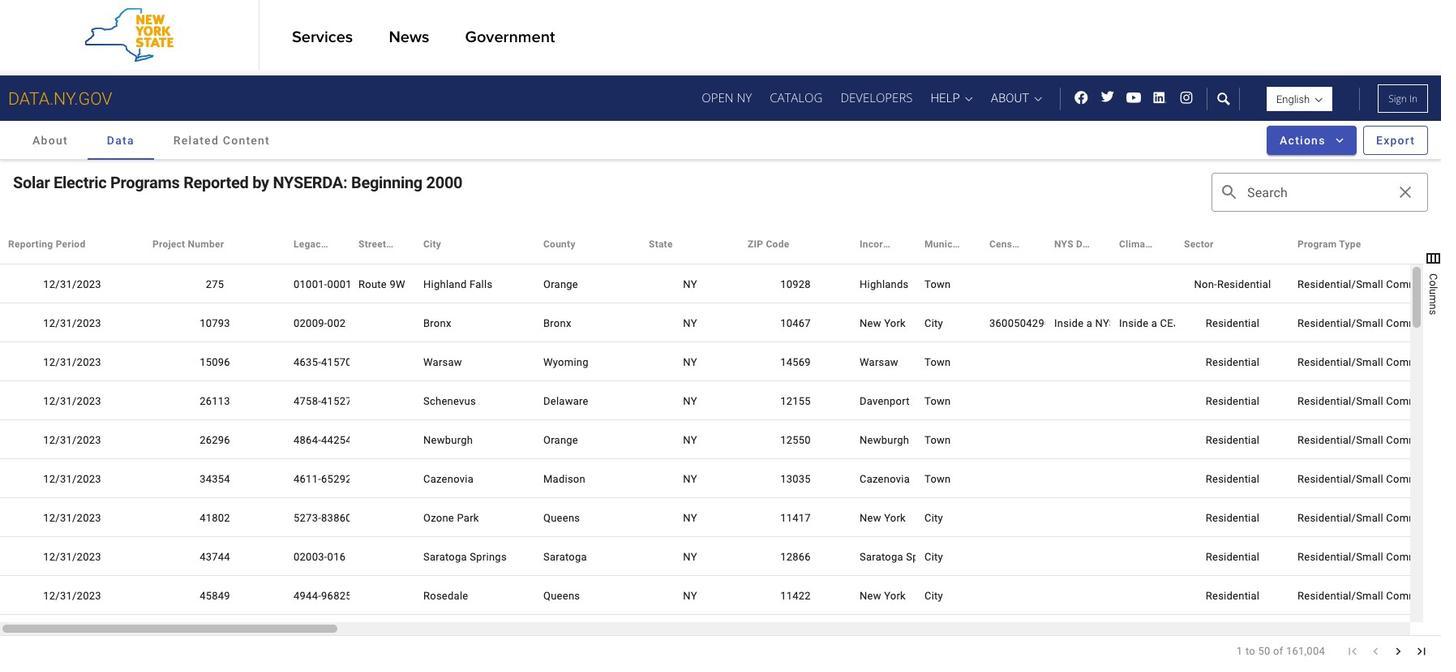 Task type: vqa. For each thing, say whether or not it's contained in the screenshot.
"OPEN"
yes



Task type: describe. For each thing, give the bounding box(es) containing it.
about
[[991, 91, 1030, 106]]

about button
[[982, 76, 1052, 121]]

catalog
[[770, 89, 823, 106]]

developers
[[841, 89, 913, 106]]

facebook profile image
[[1074, 89, 1089, 106]]

open ny link
[[693, 89, 761, 106]]

english button
[[1277, 88, 1323, 113]]

ny
[[737, 89, 752, 106]]

open ny
[[702, 89, 752, 106]]

open
[[702, 89, 734, 106]]

help
[[931, 91, 960, 106]]

english
[[1277, 94, 1310, 106]]

twitter profile image
[[1101, 89, 1115, 106]]

developers link
[[832, 89, 922, 106]]

data.ny.gov
[[8, 89, 112, 109]]

sign
[[1389, 92, 1407, 106]]

youtube profile image
[[1127, 89, 1142, 106]]

sign in
[[1389, 92, 1418, 106]]

data.ny.gov link
[[0, 76, 120, 121]]

instagram profile image
[[1179, 89, 1194, 106]]

arrow down image
[[1035, 95, 1043, 104]]



Task type: locate. For each thing, give the bounding box(es) containing it.
0 horizontal spatial arrow down image
[[965, 95, 973, 104]]

arrow down image for english popup button
[[1315, 96, 1323, 105]]

header links element
[[693, 76, 1429, 122]]

arrow down image inside the help popup button
[[965, 95, 973, 104]]

arrow down image right english
[[1315, 96, 1323, 105]]

arrow down image
[[965, 95, 973, 104], [1315, 96, 1323, 105]]

1 horizontal spatial arrow down image
[[1315, 96, 1323, 105]]

data.ny.gov banner
[[0, 76, 1442, 122]]

linkedin profile image
[[1153, 89, 1168, 106]]

arrow down image inside english popup button
[[1315, 96, 1323, 105]]

in
[[1410, 92, 1418, 106]]

sign in link
[[1378, 85, 1429, 113]]

help button
[[922, 76, 982, 121]]

arrow down image for the help popup button
[[965, 95, 973, 104]]

catalog link
[[761, 89, 832, 106]]

arrow down image right help at the top of page
[[965, 95, 973, 104]]



